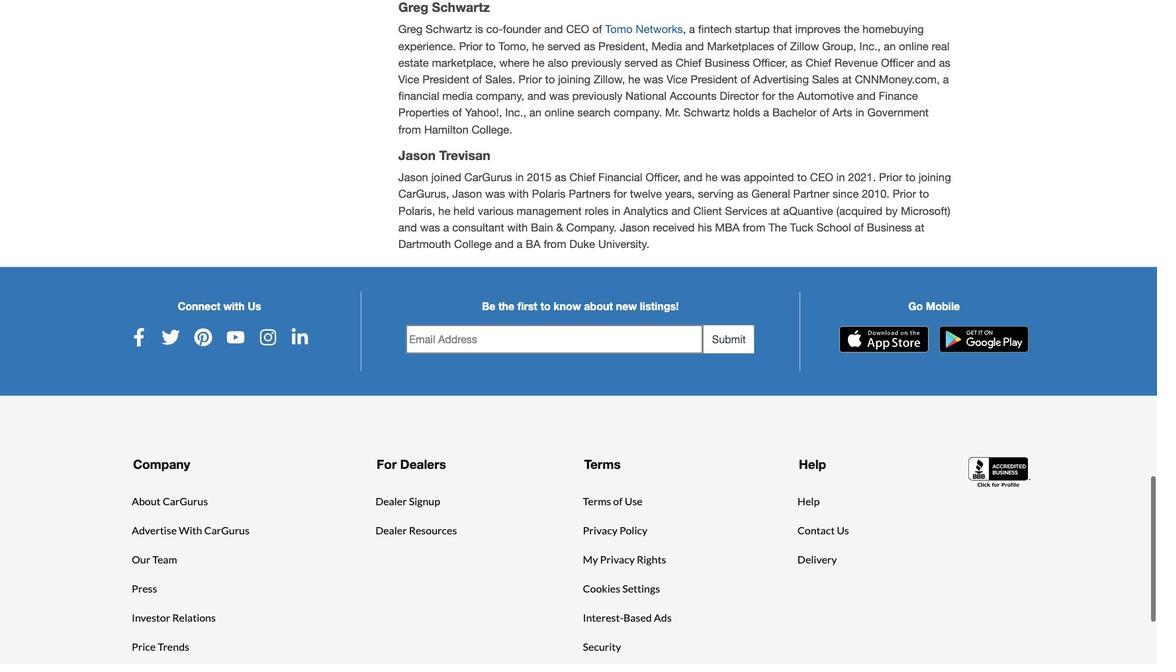 Task type: locate. For each thing, give the bounding box(es) containing it.
1 vice from the left
[[398, 69, 419, 82]]

0 vertical spatial ceo
[[566, 19, 589, 32]]

0 vertical spatial for
[[762, 85, 776, 99]]

officer, up years,
[[646, 167, 681, 180]]

facebook image
[[129, 324, 148, 343]]

in up since
[[837, 167, 845, 180]]

from down properties
[[398, 119, 421, 132]]

automotive
[[797, 85, 854, 99]]

chief down the 'media'
[[676, 52, 702, 65]]

chief
[[676, 52, 702, 65], [806, 52, 832, 65], [569, 167, 595, 180]]

1 vertical spatial terms
[[583, 491, 611, 504]]

joining down also
[[558, 69, 591, 82]]

at down revenue
[[842, 69, 852, 82]]

from down services
[[743, 217, 765, 230]]

real
[[932, 35, 950, 49]]

marketplaces
[[707, 35, 774, 49]]

and down "real"
[[917, 52, 936, 65]]

help link
[[798, 490, 820, 505]]

microsoft)
[[901, 200, 951, 214]]

1 horizontal spatial officer,
[[753, 52, 788, 65]]

the
[[844, 19, 860, 32], [779, 85, 794, 99], [498, 296, 515, 309]]

the right be
[[498, 296, 515, 309]]

first
[[518, 296, 538, 309]]

online left search
[[545, 102, 574, 115]]

terms of use link
[[583, 490, 643, 505]]

trends
[[158, 637, 189, 649]]

1 vertical spatial ceo
[[810, 167, 833, 180]]

prior down where
[[519, 69, 542, 82]]

0 horizontal spatial from
[[398, 119, 421, 132]]

a right holds
[[763, 102, 769, 115]]

2 vertical spatial from
[[544, 234, 566, 247]]

delivery link
[[798, 548, 837, 564]]

0 horizontal spatial business
[[705, 52, 750, 65]]

0 vertical spatial cargurus
[[464, 167, 512, 180]]

with down 2015
[[508, 184, 529, 197]]

school
[[817, 217, 851, 230]]

interest-
[[583, 607, 624, 620]]

ba
[[526, 234, 541, 247]]

marketplace,
[[432, 52, 496, 65]]

business inside , a fintech startup that improves the homebuying experience. prior to tomo, he served as president, media and marketplaces of zillow group, inc., an online real estate marketplace, where he also previously served as chief business officer, as chief revenue officer and as vice president of sales. prior to joining zillow, he was vice president of advertising sales at cnnmoney.com, a financial media company, and was previously national accounts director for the automotive and finance properties of yahoo!, inc., an online search company. mr. schwartz holds a bachelor of arts in government from hamilton college.
[[705, 52, 750, 65]]

1 horizontal spatial ceo
[[810, 167, 833, 180]]

mr.
[[665, 102, 681, 115]]

0 vertical spatial online
[[899, 35, 929, 49]]

0 vertical spatial served
[[547, 35, 581, 49]]

business inside jason joined cargurus in 2015 as chief financial officer, and he was appointed to ceo in 2021. prior to joining cargurus, jason was with polaris partners for twelve years, serving as general partner since 2010. prior to polaris, he held various management roles in analytics and client services at aquantive (acquired by microsoft) and was a consultant with bain & company. jason received his mba from the tuck school of business at dartmouth college and a ba from duke university.
[[867, 217, 912, 230]]

and left ba
[[495, 234, 514, 247]]

he
[[532, 35, 544, 49], [533, 52, 545, 65], [628, 69, 640, 82], [706, 167, 718, 180], [438, 200, 450, 214]]

serving
[[698, 184, 734, 197]]

0 horizontal spatial president
[[422, 69, 469, 82]]

1 horizontal spatial president
[[691, 69, 738, 82]]

0 vertical spatial joining
[[558, 69, 591, 82]]

cargurus down trevisan
[[464, 167, 512, 180]]

of inside jason joined cargurus in 2015 as chief financial officer, and he was appointed to ceo in 2021. prior to joining cargurus, jason was with polaris partners for twelve years, serving as general partner since 2010. prior to polaris, he held various management roles in analytics and client services at aquantive (acquired by microsoft) and was a consultant with bain & company. jason received his mba from the tuck school of business at dartmouth college and a ba from duke university.
[[854, 217, 864, 230]]

2 vertical spatial at
[[915, 217, 925, 230]]

0 vertical spatial dealer
[[375, 491, 407, 504]]

2 vertical spatial with
[[223, 296, 245, 309]]

press link
[[132, 577, 157, 593]]

was down also
[[549, 85, 569, 99]]

linkedin image
[[291, 324, 309, 343]]

financial
[[598, 167, 643, 180]]

an down homebuying
[[884, 35, 896, 49]]

0 horizontal spatial chief
[[569, 167, 595, 180]]

pinterest image
[[194, 324, 213, 343]]

us right contact
[[837, 520, 849, 533]]

2 horizontal spatial from
[[743, 217, 765, 230]]

0 horizontal spatial for
[[614, 184, 627, 197]]

1 horizontal spatial online
[[899, 35, 929, 49]]

0 horizontal spatial vice
[[398, 69, 419, 82]]

2 vertical spatial cargurus
[[204, 520, 250, 533]]

help
[[799, 453, 826, 468], [798, 491, 820, 504]]

as left president,
[[584, 35, 595, 49]]

settings
[[622, 578, 660, 591]]

cargurus for with
[[204, 520, 250, 533]]

1 horizontal spatial us
[[837, 520, 849, 533]]

1 vertical spatial joining
[[919, 167, 951, 180]]

privacy
[[583, 520, 618, 533], [600, 549, 635, 562]]

1 vertical spatial for
[[614, 184, 627, 197]]

privacy right my
[[600, 549, 635, 562]]

was
[[644, 69, 663, 82], [549, 85, 569, 99], [721, 167, 741, 180], [485, 184, 505, 197], [420, 217, 440, 230]]

of
[[592, 19, 602, 32], [777, 35, 787, 49], [472, 69, 482, 82], [741, 69, 750, 82], [452, 102, 462, 115], [820, 102, 829, 115], [854, 217, 864, 230], [613, 491, 623, 504]]

schwartz up experience.
[[426, 19, 472, 32]]

1 vertical spatial previously
[[572, 85, 623, 99]]

1 vertical spatial the
[[779, 85, 794, 99]]

terms up privacy policy
[[583, 491, 611, 504]]

1 vertical spatial cargurus
[[163, 491, 208, 504]]

group,
[[822, 35, 856, 49]]

dealer resources link
[[375, 519, 457, 535]]

president
[[422, 69, 469, 82], [691, 69, 738, 82]]

in right "arts"
[[856, 102, 864, 115]]

he left also
[[533, 52, 545, 65]]

ceo
[[566, 19, 589, 32], [810, 167, 833, 180]]

prior
[[459, 35, 483, 49], [519, 69, 542, 82], [879, 167, 903, 180], [893, 184, 916, 197]]

terms of use
[[583, 491, 643, 504]]

at down microsoft)
[[915, 217, 925, 230]]

1 vertical spatial inc.,
[[505, 102, 526, 115]]

of up director
[[741, 69, 750, 82]]

1 vertical spatial schwartz
[[684, 102, 730, 115]]

use
[[625, 491, 643, 504]]

1 horizontal spatial business
[[867, 217, 912, 230]]

about cargurus link
[[132, 490, 208, 505]]

0 vertical spatial inc.,
[[860, 35, 881, 49]]

1 horizontal spatial vice
[[667, 69, 688, 82]]

0 horizontal spatial joining
[[558, 69, 591, 82]]

online up officer
[[899, 35, 929, 49]]

jason up university.
[[620, 217, 650, 230]]

get it on google play image
[[940, 323, 1029, 349]]

chief inside jason joined cargurus in 2015 as chief financial officer, and he was appointed to ceo in 2021. prior to joining cargurus, jason was with polaris partners for twelve years, serving as general partner since 2010. prior to polaris, he held various management roles in analytics and client services at aquantive (acquired by microsoft) and was a consultant with bain & company. jason received his mba from the tuck school of business at dartmouth college and a ba from duke university.
[[569, 167, 595, 180]]

with
[[179, 520, 202, 533]]

1 horizontal spatial at
[[842, 69, 852, 82]]

university.
[[598, 234, 650, 247]]

0 horizontal spatial an
[[530, 102, 542, 115]]

tomo
[[605, 19, 633, 32]]

director
[[720, 85, 759, 99]]

privacy inside "link"
[[600, 549, 635, 562]]

connect
[[178, 296, 220, 309]]

schwartz down accounts
[[684, 102, 730, 115]]

,
[[683, 19, 686, 32]]

the
[[769, 217, 787, 230]]

held
[[454, 200, 475, 214]]

0 horizontal spatial ceo
[[566, 19, 589, 32]]

1 vertical spatial an
[[530, 102, 542, 115]]

0 horizontal spatial at
[[771, 200, 780, 214]]

of left use
[[613, 491, 623, 504]]

0 horizontal spatial served
[[547, 35, 581, 49]]

chief up partners
[[569, 167, 595, 180]]

prior up marketplace,
[[459, 35, 483, 49]]

2021.
[[848, 167, 876, 180]]

1 horizontal spatial schwartz
[[684, 102, 730, 115]]

he up 'national'
[[628, 69, 640, 82]]

founder
[[503, 19, 541, 32]]

of left tomo at the top right
[[592, 19, 602, 32]]

president,
[[598, 35, 649, 49]]

jason joined cargurus in 2015 as chief financial officer, and he was appointed to ceo in 2021. prior to joining cargurus, jason was with polaris partners for twelve years, serving as general partner since 2010. prior to polaris, he held various management roles in analytics and client services at aquantive (acquired by microsoft) and was a consultant with bain & company. jason received his mba from the tuck school of business at dartmouth college and a ba from duke university.
[[398, 167, 951, 247]]

joining inside jason joined cargurus in 2015 as chief financial officer, and he was appointed to ceo in 2021. prior to joining cargurus, jason was with polaris partners for twelve years, serving as general partner since 2010. prior to polaris, he held various management roles in analytics and client services at aquantive (acquired by microsoft) and was a consultant with bain & company. jason received his mba from the tuck school of business at dartmouth college and a ba from duke university.
[[919, 167, 951, 180]]

0 vertical spatial terms
[[584, 453, 621, 468]]

with up ba
[[507, 217, 528, 230]]

president up accounts
[[691, 69, 738, 82]]

in
[[856, 102, 864, 115], [515, 167, 524, 180], [837, 167, 845, 180], [612, 200, 621, 214]]

cargurus up with
[[163, 491, 208, 504]]

our team link
[[132, 548, 177, 564]]

help up help link
[[799, 453, 826, 468]]

0 vertical spatial from
[[398, 119, 421, 132]]

dealer down the dealer signup 'link'
[[375, 520, 407, 533]]

0 vertical spatial officer,
[[753, 52, 788, 65]]

1 vertical spatial business
[[867, 217, 912, 230]]

about
[[584, 296, 613, 309]]

0 horizontal spatial officer,
[[646, 167, 681, 180]]

1 horizontal spatial the
[[779, 85, 794, 99]]

1 horizontal spatial joining
[[919, 167, 951, 180]]

consultant
[[452, 217, 504, 230]]

of down (acquired
[[854, 217, 864, 230]]

relations
[[172, 607, 216, 620]]

previously up search
[[572, 85, 623, 99]]

cargurus inside jason joined cargurus in 2015 as chief financial officer, and he was appointed to ceo in 2021. prior to joining cargurus, jason was with polaris partners for twelve years, serving as general partner since 2010. prior to polaris, he held various management roles in analytics and client services at aquantive (acquired by microsoft) and was a consultant with bain & company. jason received his mba from the tuck school of business at dartmouth college and a ba from duke university.
[[464, 167, 512, 180]]

with up youtube icon
[[223, 296, 245, 309]]

investor relations
[[132, 607, 216, 620]]

contact us
[[798, 520, 849, 533]]

0 vertical spatial business
[[705, 52, 750, 65]]

ceo up partner
[[810, 167, 833, 180]]

served down president,
[[625, 52, 658, 65]]

arts
[[833, 102, 853, 115]]

&
[[556, 217, 563, 230]]

0 vertical spatial schwartz
[[426, 19, 472, 32]]

schwartz
[[426, 19, 472, 32], [684, 102, 730, 115]]

prior up "by"
[[893, 184, 916, 197]]

also
[[548, 52, 568, 65]]

online
[[899, 35, 929, 49], [545, 102, 574, 115]]

tomo networks link
[[605, 19, 683, 32]]

an right the yahoo!,
[[530, 102, 542, 115]]

dealer
[[375, 491, 407, 504], [375, 520, 407, 533]]

partners
[[569, 184, 611, 197]]

from inside , a fintech startup that improves the homebuying experience. prior to tomo, he served as president, media and marketplaces of zillow group, inc., an online real estate marketplace, where he also previously served as chief business officer, as chief revenue officer and as vice president of sales. prior to joining zillow, he was vice president of advertising sales at cnnmoney.com, a financial media company, and was previously national accounts director for the automotive and finance properties of yahoo!, inc., an online search company. mr. schwartz holds a bachelor of arts in government from hamilton college.
[[398, 119, 421, 132]]

for down advertising
[[762, 85, 776, 99]]

mobile
[[926, 296, 960, 309]]

2 dealer from the top
[[375, 520, 407, 533]]

as down the 'media'
[[661, 52, 673, 65]]

0 vertical spatial an
[[884, 35, 896, 49]]

1 vertical spatial dealer
[[375, 520, 407, 533]]

vice up accounts
[[667, 69, 688, 82]]

inc., up revenue
[[860, 35, 881, 49]]

in left 2015
[[515, 167, 524, 180]]

his
[[698, 217, 712, 230]]

know
[[554, 296, 581, 309]]

vice down the estate at the top left of page
[[398, 69, 419, 82]]

listings!
[[640, 296, 679, 309]]

1 vertical spatial served
[[625, 52, 658, 65]]

1 vertical spatial privacy
[[600, 549, 635, 562]]

dealer left signup
[[375, 491, 407, 504]]

holds
[[733, 102, 760, 115]]

2015
[[527, 167, 552, 180]]

inc., down the company,
[[505, 102, 526, 115]]

1 dealer from the top
[[375, 491, 407, 504]]

the up group,
[[844, 19, 860, 32]]

president up media
[[422, 69, 469, 82]]

2 horizontal spatial at
[[915, 217, 925, 230]]

1 vertical spatial officer,
[[646, 167, 681, 180]]

at up the
[[771, 200, 780, 214]]

he up serving
[[706, 167, 718, 180]]

0 vertical spatial us
[[248, 296, 261, 309]]

dartmouth
[[398, 234, 451, 247]]

new
[[616, 296, 637, 309]]

privacy up my
[[583, 520, 618, 533]]

terms for terms
[[584, 453, 621, 468]]

jason
[[398, 143, 436, 159], [398, 167, 428, 180], [452, 184, 482, 197], [620, 217, 650, 230]]

the down advertising
[[779, 85, 794, 99]]

2 vertical spatial the
[[498, 296, 515, 309]]

submit
[[712, 330, 746, 342]]

cookies
[[583, 578, 620, 591]]

previously up zillow,
[[571, 52, 622, 65]]

1 vertical spatial with
[[507, 217, 528, 230]]

networks
[[636, 19, 683, 32]]

ceo up also
[[566, 19, 589, 32]]

our
[[132, 549, 150, 562]]

1 vertical spatial online
[[545, 102, 574, 115]]

at inside , a fintech startup that improves the homebuying experience. prior to tomo, he served as president, media and marketplaces of zillow group, inc., an online real estate marketplace, where he also previously served as chief business officer, as chief revenue officer and as vice president of sales. prior to joining zillow, he was vice president of advertising sales at cnnmoney.com, a financial media company, and was previously national accounts director for the automotive and finance properties of yahoo!, inc., an online search company. mr. schwartz holds a bachelor of arts in government from hamilton college.
[[842, 69, 852, 82]]

served up also
[[547, 35, 581, 49]]

to
[[486, 35, 496, 49], [545, 69, 555, 82], [797, 167, 807, 180], [906, 167, 916, 180], [919, 184, 929, 197], [540, 296, 551, 309]]

of down marketplace,
[[472, 69, 482, 82]]

chief up 'sales' on the right top of the page
[[806, 52, 832, 65]]

jason trevisan element
[[394, 143, 958, 249]]

2 horizontal spatial chief
[[806, 52, 832, 65]]

business down "by"
[[867, 217, 912, 230]]

dealer inside 'link'
[[375, 491, 407, 504]]

cargurus right with
[[204, 520, 250, 533]]

0 horizontal spatial inc.,
[[505, 102, 526, 115]]

investor
[[132, 607, 170, 620]]

terms up terms of use
[[584, 453, 621, 468]]

mba
[[715, 217, 740, 230]]

0 vertical spatial at
[[842, 69, 852, 82]]

and down ,
[[685, 35, 704, 49]]

help up contact
[[798, 491, 820, 504]]

terms
[[584, 453, 621, 468], [583, 491, 611, 504]]

was up various
[[485, 184, 505, 197]]

0 vertical spatial the
[[844, 19, 860, 32]]

cargurus for joined
[[464, 167, 512, 180]]

business down marketplaces in the top right of the page
[[705, 52, 750, 65]]

officer, up advertising
[[753, 52, 788, 65]]

1 horizontal spatial for
[[762, 85, 776, 99]]

homebuying
[[863, 19, 924, 32]]

from down &
[[544, 234, 566, 247]]

joining up microsoft)
[[919, 167, 951, 180]]



Task type: vqa. For each thing, say whether or not it's contained in the screenshot.
the 'Number' associated with Number of seats
no



Task type: describe. For each thing, give the bounding box(es) containing it.
and right founder
[[544, 19, 563, 32]]

dealer resources
[[375, 520, 457, 533]]

delivery
[[798, 549, 837, 562]]

a right ,
[[689, 19, 695, 32]]

1 vertical spatial us
[[837, 520, 849, 533]]

company.
[[614, 102, 662, 115]]

0 vertical spatial help
[[799, 453, 826, 468]]

youtube image
[[226, 324, 245, 343]]

accounts
[[670, 85, 717, 99]]

and down years,
[[672, 200, 690, 214]]

years,
[[665, 184, 695, 197]]

advertise with cargurus
[[132, 520, 250, 533]]

duke
[[569, 234, 595, 247]]

was up 'national'
[[644, 69, 663, 82]]

twitter image
[[162, 324, 180, 343]]

jason up joined
[[398, 143, 436, 159]]

1 vertical spatial at
[[771, 200, 780, 214]]

click for the bbb business review of this auto listing service in cambridge ma image
[[969, 452, 1032, 485]]

polaris
[[532, 184, 566, 197]]

and right the company,
[[527, 85, 546, 99]]

based
[[624, 607, 652, 620]]

prior up "2010."
[[879, 167, 903, 180]]

hamilton
[[424, 119, 469, 132]]

terms for terms of use
[[583, 491, 611, 504]]

as up polaris
[[555, 167, 566, 180]]

cookies settings
[[583, 578, 660, 591]]

a left ba
[[517, 234, 523, 247]]

about cargurus
[[132, 491, 208, 504]]

1 horizontal spatial from
[[544, 234, 566, 247]]

1 vertical spatial help
[[798, 491, 820, 504]]

and left finance
[[857, 85, 876, 99]]

is
[[475, 19, 483, 32]]

as down zillow
[[791, 52, 803, 65]]

ads
[[654, 607, 672, 620]]

fintech
[[698, 19, 732, 32]]

officer, inside , a fintech startup that improves the homebuying experience. prior to tomo, he served as president, media and marketplaces of zillow group, inc., an online real estate marketplace, where he also previously served as chief business officer, as chief revenue officer and as vice president of sales. prior to joining zillow, he was vice president of advertising sales at cnnmoney.com, a financial media company, and was previously national accounts director for the automotive and finance properties of yahoo!, inc., an online search company. mr. schwartz holds a bachelor of arts in government from hamilton college.
[[753, 52, 788, 65]]

experience.
[[398, 35, 456, 49]]

0 vertical spatial privacy
[[583, 520, 618, 533]]

sales.
[[485, 69, 516, 82]]

officer, inside jason joined cargurus in 2015 as chief financial officer, and he was appointed to ceo in 2021. prior to joining cargurus, jason was with polaris partners for twelve years, serving as general partner since 2010. prior to polaris, he held various management roles in analytics and client services at aquantive (acquired by microsoft) and was a consultant with bain & company. jason received his mba from the tuck school of business at dartmouth college and a ba from duke university.
[[646, 167, 681, 180]]

1 president from the left
[[422, 69, 469, 82]]

price trends
[[132, 637, 189, 649]]

security
[[583, 637, 621, 649]]

estate
[[398, 52, 429, 65]]

and down polaris,
[[398, 217, 417, 230]]

1 horizontal spatial inc.,
[[860, 35, 881, 49]]

0 vertical spatial with
[[508, 184, 529, 197]]

of down automotive
[[820, 102, 829, 115]]

schwartz inside , a fintech startup that improves the homebuying experience. prior to tomo, he served as president, media and marketplaces of zillow group, inc., an online real estate marketplace, where he also previously served as chief business officer, as chief revenue officer and as vice president of sales. prior to joining zillow, he was vice president of advertising sales at cnnmoney.com, a financial media company, and was previously national accounts director for the automotive and finance properties of yahoo!, inc., an online search company. mr. schwartz holds a bachelor of arts in government from hamilton college.
[[684, 102, 730, 115]]

contact us link
[[798, 519, 849, 535]]

board of directors element
[[394, 0, 958, 249]]

where
[[499, 52, 530, 65]]

was up serving
[[721, 167, 741, 180]]

media
[[652, 35, 682, 49]]

for inside jason joined cargurus in 2015 as chief financial officer, and he was appointed to ceo in 2021. prior to joining cargurus, jason was with polaris partners for twelve years, serving as general partner since 2010. prior to polaris, he held various management roles in analytics and client services at aquantive (acquired by microsoft) and was a consultant with bain & company. jason received his mba from the tuck school of business at dartmouth college and a ba from duke university.
[[614, 184, 627, 197]]

tuck
[[790, 217, 813, 230]]

2 vice from the left
[[667, 69, 688, 82]]

was up dartmouth
[[420, 217, 440, 230]]

he left held
[[438, 200, 450, 214]]

greg schwartz is co-founder and ceo of tomo networks
[[398, 19, 683, 32]]

and up years,
[[684, 167, 703, 180]]

finance
[[879, 85, 918, 99]]

jason up cargurus,
[[398, 167, 428, 180]]

by
[[886, 200, 898, 214]]

government
[[867, 102, 929, 115]]

2 horizontal spatial the
[[844, 19, 860, 32]]

price trends link
[[132, 635, 189, 651]]

policy
[[620, 520, 648, 533]]

contact
[[798, 520, 835, 533]]

my
[[583, 549, 598, 562]]

startup
[[735, 19, 770, 32]]

dealer signup
[[375, 491, 440, 504]]

a down "real"
[[943, 69, 949, 82]]

1 horizontal spatial an
[[884, 35, 896, 49]]

financial
[[398, 85, 439, 99]]

appointed
[[744, 167, 794, 180]]

my privacy rights
[[583, 549, 666, 562]]

dealer signup link
[[375, 490, 440, 505]]

1 horizontal spatial chief
[[676, 52, 702, 65]]

analytics
[[624, 200, 668, 214]]

dealers
[[400, 453, 446, 468]]

ceo inside jason joined cargurus in 2015 as chief financial officer, and he was appointed to ceo in 2021. prior to joining cargurus, jason was with polaris partners for twelve years, serving as general partner since 2010. prior to polaris, he held various management roles in analytics and client services at aquantive (acquired by microsoft) and was a consultant with bain & company. jason received his mba from the tuck school of business at dartmouth college and a ba from duke university.
[[810, 167, 833, 180]]

1 horizontal spatial served
[[625, 52, 658, 65]]

media
[[442, 85, 473, 99]]

0 horizontal spatial schwartz
[[426, 19, 472, 32]]

0 vertical spatial previously
[[571, 52, 622, 65]]

general
[[752, 184, 790, 197]]

jason up held
[[452, 184, 482, 197]]

cargurus,
[[398, 184, 449, 197]]

resources
[[409, 520, 457, 533]]

2 president from the left
[[691, 69, 738, 82]]

zillow
[[790, 35, 819, 49]]

instagram image
[[259, 324, 277, 343]]

client
[[693, 200, 722, 214]]

sales
[[812, 69, 839, 82]]

privacy policy link
[[583, 519, 648, 535]]

since
[[833, 184, 859, 197]]

be
[[482, 296, 496, 309]]

co-
[[486, 19, 503, 32]]

of down media
[[452, 102, 462, 115]]

interest-based ads
[[583, 607, 672, 620]]

tomo,
[[499, 35, 529, 49]]

go mobile
[[909, 296, 960, 309]]

bachelor
[[772, 102, 817, 115]]

signup
[[409, 491, 440, 504]]

in right 'roles'
[[612, 200, 621, 214]]

ceo inside greg schwartz element
[[566, 19, 589, 32]]

go
[[909, 296, 923, 309]]

joining inside , a fintech startup that improves the homebuying experience. prior to tomo, he served as president, media and marketplaces of zillow group, inc., an online real estate marketplace, where he also previously served as chief business officer, as chief revenue officer and as vice president of sales. prior to joining zillow, he was vice president of advertising sales at cnnmoney.com, a financial media company, and was previously national accounts director for the automotive and finance properties of yahoo!, inc., an online search company. mr. schwartz holds a bachelor of arts in government from hamilton college.
[[558, 69, 591, 82]]

a up dartmouth
[[443, 217, 449, 230]]

dealer for dealer signup
[[375, 491, 407, 504]]

0 horizontal spatial the
[[498, 296, 515, 309]]

trevisan
[[439, 143, 490, 159]]

privacy policy
[[583, 520, 648, 533]]

polaris,
[[398, 200, 435, 214]]

security link
[[583, 635, 621, 651]]

jason trevisan
[[398, 143, 490, 159]]

partner
[[793, 184, 830, 197]]

1 vertical spatial from
[[743, 217, 765, 230]]

download on the app store image
[[840, 323, 929, 349]]

for inside , a fintech startup that improves the homebuying experience. prior to tomo, he served as president, media and marketplaces of zillow group, inc., an online real estate marketplace, where he also previously served as chief business officer, as chief revenue officer and as vice president of sales. prior to joining zillow, he was vice president of advertising sales at cnnmoney.com, a financial media company, and was previously national accounts director for the automotive and finance properties of yahoo!, inc., an online search company. mr. schwartz holds a bachelor of arts in government from hamilton college.
[[762, 85, 776, 99]]

properties
[[398, 102, 449, 115]]

of down that
[[777, 35, 787, 49]]

press
[[132, 578, 157, 591]]

as up services
[[737, 184, 748, 197]]

dealer for dealer resources
[[375, 520, 407, 533]]

greg schwartz element
[[394, 0, 958, 134]]

search
[[577, 102, 611, 115]]

twelve
[[630, 184, 662, 197]]

college
[[454, 234, 492, 247]]

0 horizontal spatial online
[[545, 102, 574, 115]]

interest-based ads link
[[583, 606, 672, 622]]

Email Address email field
[[407, 322, 703, 350]]

management
[[517, 200, 582, 214]]

as down "real"
[[939, 52, 951, 65]]

0 horizontal spatial us
[[248, 296, 261, 309]]

, a fintech startup that improves the homebuying experience. prior to tomo, he served as president, media and marketplaces of zillow group, inc., an online real estate marketplace, where he also previously served as chief business officer, as chief revenue officer and as vice president of sales. prior to joining zillow, he was vice president of advertising sales at cnnmoney.com, a financial media company, and was previously national accounts director for the automotive and finance properties of yahoo!, inc., an online search company. mr. schwartz holds a bachelor of arts in government from hamilton college.
[[398, 19, 951, 132]]

he down greg schwartz is co-founder and ceo of tomo networks
[[532, 35, 544, 49]]

cookies settings link
[[583, 577, 660, 593]]

in inside , a fintech startup that improves the homebuying experience. prior to tomo, he served as president, media and marketplaces of zillow group, inc., an online real estate marketplace, where he also previously served as chief business officer, as chief revenue officer and as vice president of sales. prior to joining zillow, he was vice president of advertising sales at cnnmoney.com, a financial media company, and was previously national accounts director for the automotive and finance properties of yahoo!, inc., an online search company. mr. schwartz holds a bachelor of arts in government from hamilton college.
[[856, 102, 864, 115]]

improves
[[795, 19, 841, 32]]



